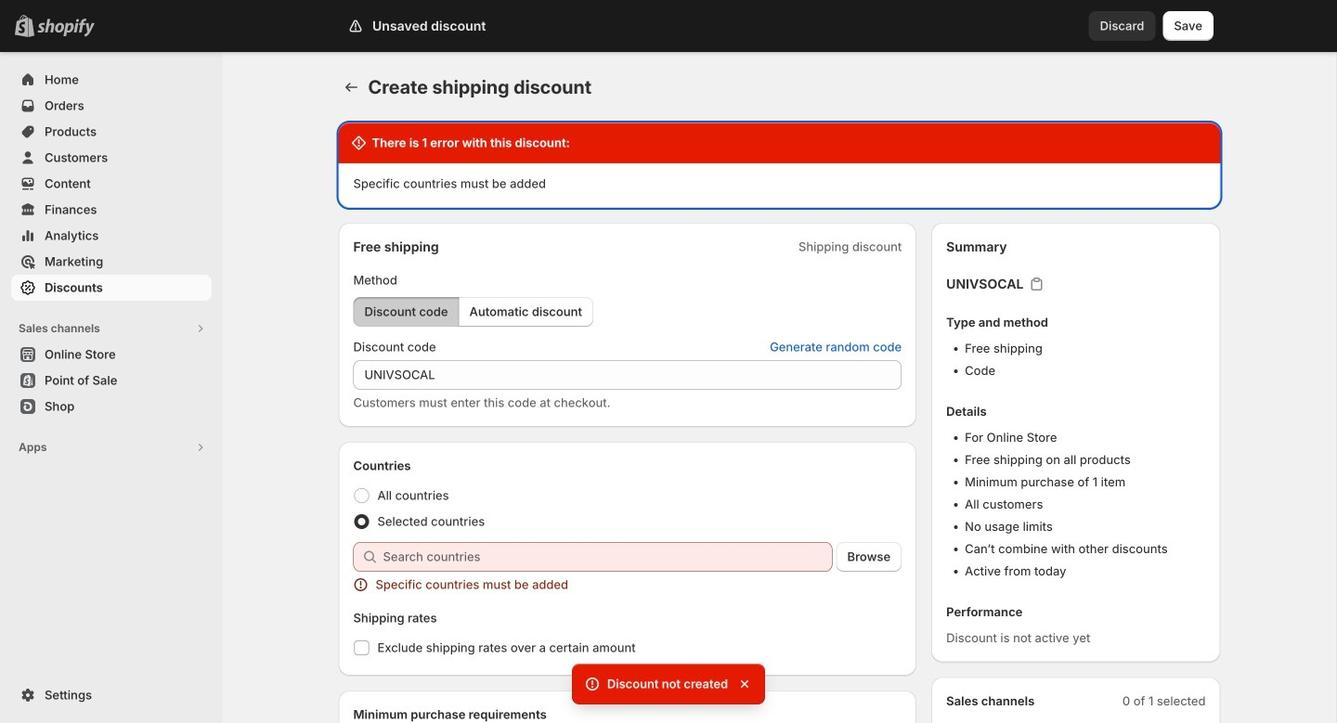 Task type: vqa. For each thing, say whether or not it's contained in the screenshot.
Shopify image
yes



Task type: locate. For each thing, give the bounding box(es) containing it.
Search countries text field
[[383, 542, 833, 572]]

shopify image
[[37, 18, 95, 37]]

None text field
[[353, 360, 902, 390]]



